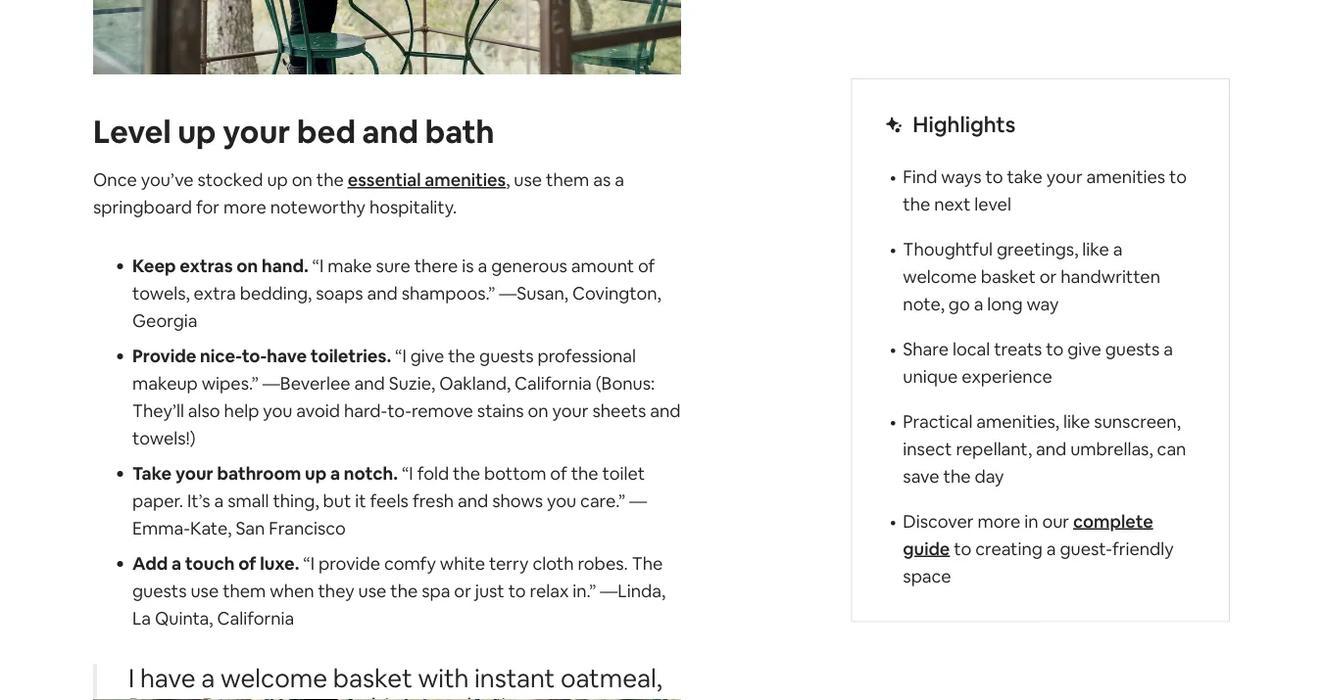 Task type: describe. For each thing, give the bounding box(es) containing it.
sure
[[376, 255, 410, 278]]

with
[[418, 663, 469, 695]]

more inside , use them as a springboard for more noteworthy hospitality.
[[223, 196, 266, 219]]

,
[[506, 169, 510, 192]]

insect
[[903, 438, 952, 461]]

suzie,
[[389, 372, 435, 395]]

paper.
[[132, 490, 183, 513]]

emma-
[[132, 517, 190, 540]]

your inside "i give the guests professional makeup wipes." —beverlee and suzie, oakland, california (bonus: they'll also help you avoid hard-to-remove stains on your sheets and towels!)
[[552, 400, 589, 423]]

professional
[[538, 345, 636, 368]]

comfy
[[384, 553, 436, 576]]

creating
[[975, 538, 1043, 561]]

give inside share local treats to give guests a unique experience
[[1068, 338, 1102, 361]]

generous
[[491, 255, 567, 278]]

up for bathroom
[[305, 463, 327, 486]]

shampoos."
[[402, 282, 495, 305]]

is
[[462, 255, 474, 278]]

essential amenities link
[[348, 169, 506, 192]]

i have a welcome basket with instant oatmeal, powerbars, nuts, cookies, and microwav
[[128, 663, 662, 701]]

terry
[[489, 553, 529, 576]]

covington,
[[572, 282, 661, 305]]

fold
[[417, 463, 449, 486]]

(bonus:
[[596, 372, 655, 395]]

or inside "i provide comfy white terry cloth robes. the guests use them when they use the spa or just to relax in." —linda, la quinta, california
[[454, 580, 471, 603]]

long
[[987, 293, 1023, 316]]

a up handwritten on the right
[[1113, 238, 1123, 261]]

when
[[270, 580, 314, 603]]

and inside "i make sure there is a generous amount of towels, extra bedding, soaps and shampoos." —susan, covington, georgia
[[367, 282, 398, 305]]

share local treats to give guests a unique experience
[[903, 338, 1173, 388]]

it's
[[187, 490, 210, 513]]

san
[[236, 517, 265, 540]]

"i for take your bathroom up a notch.
[[402, 463, 413, 486]]

up for stocked
[[267, 169, 288, 192]]

level up your bed and bath
[[93, 111, 495, 152]]

highlights
[[913, 111, 1016, 139]]

extras
[[180, 255, 233, 278]]

find
[[903, 165, 937, 188]]

remove
[[412, 400, 473, 423]]

a inside i have a welcome basket with instant oatmeal, powerbars, nuts, cookies, and microwav
[[201, 663, 215, 695]]

in."
[[573, 580, 596, 603]]

provide nice-to-have toiletries.
[[132, 345, 395, 368]]

provide
[[319, 553, 380, 576]]

as
[[593, 169, 611, 192]]

bedding,
[[240, 282, 312, 305]]

extra
[[194, 282, 236, 305]]

practical
[[903, 410, 973, 433]]

treats
[[994, 338, 1042, 361]]

i
[[128, 663, 135, 695]]

care."
[[580, 490, 626, 513]]

practical amenities, like sunscreen, insect repellant, and umbrellas, can save the day
[[903, 410, 1186, 488]]

0 horizontal spatial on
[[236, 255, 258, 278]]

instant
[[474, 663, 555, 695]]

guide
[[903, 538, 950, 561]]

"i for provide nice-to-have toiletries.
[[395, 345, 407, 368]]

hospitality.
[[369, 196, 457, 219]]

sheets
[[592, 400, 646, 423]]

share
[[903, 338, 949, 361]]

oakland,
[[439, 372, 511, 395]]

keep
[[132, 255, 176, 278]]

a inside "i make sure there is a generous amount of towels, extra bedding, soaps and shampoos." —susan, covington, georgia
[[478, 255, 487, 278]]

0 horizontal spatial up
[[178, 111, 216, 152]]

the inside practical amenities, like sunscreen, insect repellant, and umbrellas, can save the day
[[943, 465, 971, 488]]

the inside "i provide comfy white terry cloth robes. the guests use them when they use the spa or just to relax in." —linda, la quinta, california
[[390, 580, 418, 603]]

toilet
[[602, 463, 645, 486]]

stains
[[477, 400, 524, 423]]

to creating a guest-friendly space
[[903, 538, 1174, 588]]

them inside , use them as a springboard for more noteworthy hospitality.
[[546, 169, 589, 192]]

—susan,
[[499, 282, 569, 305]]

give inside "i give the guests professional makeup wipes." —beverlee and suzie, oakland, california (bonus: they'll also help you avoid hard-to-remove stains on your sheets and towels!)
[[410, 345, 444, 368]]

"i for keep extras on hand.
[[312, 255, 324, 278]]

"i provide comfy white terry cloth robes. the guests use them when they use the spa or just to relax in." —linda, la quinta, california
[[132, 553, 666, 631]]

guests inside "i provide comfy white terry cloth robes. the guests use them when they use the spa or just to relax in." —linda, la quinta, california
[[132, 580, 187, 603]]

complete guide
[[903, 510, 1153, 561]]

the inside "i give the guests professional makeup wipes." —beverlee and suzie, oakland, california (bonus: they'll also help you avoid hard-to-remove stains on your sheets and towels!)
[[448, 345, 476, 368]]

complete guide link
[[903, 510, 1153, 561]]

small
[[228, 490, 269, 513]]

next
[[934, 193, 971, 216]]

take your bathroom up a notch.
[[132, 463, 398, 486]]

but
[[323, 490, 351, 513]]

thoughtful greetings, like a welcome basket or handwritten note, go a long way
[[903, 238, 1161, 316]]

a up but
[[330, 463, 340, 486]]

california inside "i provide comfy white terry cloth robes. the guests use them when they use the spa or just to relax in." —linda, la quinta, california
[[217, 608, 294, 631]]

fresh
[[413, 490, 454, 513]]

help
[[224, 400, 259, 423]]

luxe.
[[260, 553, 300, 576]]

the up noteworthy
[[316, 169, 344, 192]]

your up stocked
[[223, 111, 290, 152]]

welcome inside i have a welcome basket with instant oatmeal, powerbars, nuts, cookies, and microwav
[[221, 663, 328, 695]]

cookies,
[[326, 692, 422, 701]]

find ways to take your amenities to the next level
[[903, 165, 1187, 216]]

"i make sure there is a generous amount of towels, extra bedding, soaps and shampoos." —susan, covington, georgia
[[132, 255, 661, 333]]

—
[[629, 490, 647, 513]]

la
[[132, 608, 151, 631]]

0 vertical spatial on
[[292, 169, 313, 192]]

relax
[[530, 580, 569, 603]]

kate,
[[190, 517, 232, 540]]

0 horizontal spatial amenities
[[425, 169, 506, 192]]

basket inside thoughtful greetings, like a welcome basket or handwritten note, go a long way
[[981, 265, 1036, 288]]

they'll
[[132, 400, 184, 423]]

0 horizontal spatial use
[[191, 580, 219, 603]]

to inside to creating a guest-friendly space
[[954, 538, 972, 561]]

discover
[[903, 510, 974, 533]]

once
[[93, 169, 137, 192]]

them inside "i provide comfy white terry cloth robes. the guests use them when they use the spa or just to relax in." —linda, la quinta, california
[[223, 580, 266, 603]]

the right fold
[[453, 463, 480, 486]]

0 vertical spatial to-
[[242, 345, 267, 368]]

—beverlee
[[262, 372, 351, 395]]

2 vertical spatial of
[[238, 553, 256, 576]]

our
[[1042, 510, 1070, 533]]

of inside "i fold the bottom of the toilet paper. it's a small thing, but it feels fresh and shows you care." — emma-kate, san francisco
[[550, 463, 567, 486]]

way
[[1027, 293, 1059, 316]]

notch.
[[344, 463, 398, 486]]

in
[[1024, 510, 1038, 533]]

soaps
[[316, 282, 363, 305]]

, use them as a springboard for more noteworthy hospitality.
[[93, 169, 624, 219]]

georgia
[[132, 310, 197, 333]]

to inside "i provide comfy white terry cloth robes. the guests use them when they use the spa or just to relax in." —linda, la quinta, california
[[508, 580, 526, 603]]

nuts,
[[264, 692, 321, 701]]

take
[[132, 463, 172, 486]]

feels
[[370, 490, 409, 513]]



Task type: locate. For each thing, give the bounding box(es) containing it.
on inside "i give the guests professional makeup wipes." —beverlee and suzie, oakland, california (bonus: they'll also help you avoid hard-to-remove stains on your sheets and towels!)
[[528, 400, 549, 423]]

a right go on the right of page
[[974, 293, 984, 316]]

1 horizontal spatial have
[[267, 345, 307, 368]]

1 horizontal spatial more
[[978, 510, 1021, 533]]

1 vertical spatial to-
[[387, 400, 412, 423]]

0 horizontal spatial basket
[[333, 663, 412, 695]]

1 vertical spatial them
[[223, 580, 266, 603]]

use inside , use them as a springboard for more noteworthy hospitality.
[[514, 169, 542, 192]]

amenities inside find ways to take your amenities to the next level
[[1087, 165, 1166, 188]]

like inside practical amenities, like sunscreen, insect repellant, and umbrellas, can save the day
[[1064, 410, 1090, 433]]

1 horizontal spatial use
[[358, 580, 387, 603]]

up up thing,
[[305, 463, 327, 486]]

"i left fold
[[402, 463, 413, 486]]

california down professional
[[515, 372, 592, 395]]

the up care."
[[571, 463, 599, 486]]

unique
[[903, 365, 958, 388]]

wipes."
[[202, 372, 259, 395]]

add
[[132, 553, 168, 576]]

of
[[638, 255, 655, 278], [550, 463, 567, 486], [238, 553, 256, 576]]

once you've stocked up on the essential amenities
[[93, 169, 506, 192]]

thoughtful
[[903, 238, 993, 261]]

to- inside "i give the guests professional makeup wipes." —beverlee and suzie, oakland, california (bonus: they'll also help you avoid hard-to-remove stains on your sheets and towels!)
[[387, 400, 412, 423]]

have inside i have a welcome basket with instant oatmeal, powerbars, nuts, cookies, and microwav
[[140, 663, 196, 695]]

you inside "i give the guests professional makeup wipes." —beverlee and suzie, oakland, california (bonus: they'll also help you avoid hard-to-remove stains on your sheets and towels!)
[[263, 400, 293, 423]]

0 vertical spatial basket
[[981, 265, 1036, 288]]

your left sheets
[[552, 400, 589, 423]]

1 horizontal spatial up
[[267, 169, 288, 192]]

or
[[1040, 265, 1057, 288], [454, 580, 471, 603]]

welcome down the when
[[221, 663, 328, 695]]

on up noteworthy
[[292, 169, 313, 192]]

0 vertical spatial you
[[263, 400, 293, 423]]

"i inside "i give the guests professional makeup wipes." —beverlee and suzie, oakland, california (bonus: they'll also help you avoid hard-to-remove stains on your sheets and towels!)
[[395, 345, 407, 368]]

like for amenities,
[[1064, 410, 1090, 433]]

1 horizontal spatial them
[[546, 169, 589, 192]]

2 vertical spatial on
[[528, 400, 549, 423]]

basket up long
[[981, 265, 1036, 288]]

springboard
[[93, 196, 192, 219]]

0 horizontal spatial or
[[454, 580, 471, 603]]

0 vertical spatial have
[[267, 345, 307, 368]]

more down stocked
[[223, 196, 266, 219]]

0 vertical spatial like
[[1082, 238, 1109, 261]]

0 vertical spatial or
[[1040, 265, 1057, 288]]

and down amenities,
[[1036, 438, 1067, 461]]

1 horizontal spatial on
[[292, 169, 313, 192]]

or up way
[[1040, 265, 1057, 288]]

of up covington,
[[638, 255, 655, 278]]

and down sure
[[367, 282, 398, 305]]

"i left make
[[312, 255, 324, 278]]

and right fresh
[[458, 490, 488, 513]]

to-
[[242, 345, 267, 368], [387, 400, 412, 423]]

0 horizontal spatial them
[[223, 580, 266, 603]]

make
[[328, 255, 372, 278]]

2 horizontal spatial guests
[[1105, 338, 1160, 361]]

and inside i have a welcome basket with instant oatmeal, powerbars, nuts, cookies, and microwav
[[428, 692, 472, 701]]

0 vertical spatial up
[[178, 111, 216, 152]]

nice-
[[200, 345, 242, 368]]

your up it's on the left bottom
[[175, 463, 213, 486]]

california down the when
[[217, 608, 294, 631]]

use down the provide
[[358, 580, 387, 603]]

like for greetings,
[[1082, 238, 1109, 261]]

the down find
[[903, 193, 931, 216]]

on left hand.
[[236, 255, 258, 278]]

and right sheets
[[650, 400, 681, 423]]

1 vertical spatial like
[[1064, 410, 1090, 433]]

the
[[316, 169, 344, 192], [903, 193, 931, 216], [448, 345, 476, 368], [453, 463, 480, 486], [571, 463, 599, 486], [943, 465, 971, 488], [390, 580, 418, 603]]

like up umbrellas,
[[1064, 410, 1090, 433]]

or right the spa
[[454, 580, 471, 603]]

of inside "i make sure there is a generous amount of towels, extra bedding, soaps and shampoos." —susan, covington, georgia
[[638, 255, 655, 278]]

0 vertical spatial of
[[638, 255, 655, 278]]

1 vertical spatial of
[[550, 463, 567, 486]]

up
[[178, 111, 216, 152], [267, 169, 288, 192], [305, 463, 327, 486]]

to- up wipes."
[[242, 345, 267, 368]]

of right "bottom"
[[550, 463, 567, 486]]

your right take
[[1047, 165, 1083, 188]]

handwritten
[[1061, 265, 1161, 288]]

guests up the sunscreen,
[[1105, 338, 1160, 361]]

a right as at the top of page
[[615, 169, 624, 192]]

and up hard-
[[354, 372, 385, 395]]

"i right luxe.
[[303, 553, 315, 576]]

use down touch
[[191, 580, 219, 603]]

on right stains
[[528, 400, 549, 423]]

1 vertical spatial more
[[978, 510, 1021, 533]]

guests up oakland,
[[479, 345, 534, 368]]

you left care."
[[547, 490, 576, 513]]

2 horizontal spatial on
[[528, 400, 549, 423]]

use right ,
[[514, 169, 542, 192]]

up right stocked
[[267, 169, 288, 192]]

more up creating
[[978, 510, 1021, 533]]

stocked
[[198, 169, 263, 192]]

a inside "i fold the bottom of the toilet paper. it's a small thing, but it feels fresh and shows you care." — emma-kate, san francisco
[[214, 490, 224, 513]]

ways
[[941, 165, 982, 188]]

a up the sunscreen,
[[1164, 338, 1173, 361]]

to
[[986, 165, 1003, 188], [1169, 165, 1187, 188], [1046, 338, 1064, 361], [954, 538, 972, 561], [508, 580, 526, 603]]

also
[[188, 400, 220, 423]]

essential
[[348, 169, 421, 192]]

0 horizontal spatial more
[[223, 196, 266, 219]]

a down quinta,
[[201, 663, 215, 695]]

the inside find ways to take your amenities to the next level
[[903, 193, 931, 216]]

the left day on the right
[[943, 465, 971, 488]]

cloth
[[533, 553, 574, 576]]

1 horizontal spatial california
[[515, 372, 592, 395]]

1 vertical spatial california
[[217, 608, 294, 631]]

1 horizontal spatial to-
[[387, 400, 412, 423]]

to inside share local treats to give guests a unique experience
[[1046, 338, 1064, 361]]

of left luxe.
[[238, 553, 256, 576]]

go
[[949, 293, 970, 316]]

2 vertical spatial up
[[305, 463, 327, 486]]

"i up suzie,
[[395, 345, 407, 368]]

amount
[[571, 255, 634, 278]]

1 horizontal spatial welcome
[[903, 265, 977, 288]]

basket left with
[[333, 663, 412, 695]]

0 vertical spatial them
[[546, 169, 589, 192]]

you've
[[141, 169, 194, 192]]

and up essential on the top of the page
[[362, 111, 419, 152]]

"i for add a touch of luxe.
[[303, 553, 315, 576]]

0 horizontal spatial california
[[217, 608, 294, 631]]

0 horizontal spatial of
[[238, 553, 256, 576]]

a down "our" at the bottom right of the page
[[1047, 538, 1056, 561]]

1 vertical spatial up
[[267, 169, 288, 192]]

guests
[[1105, 338, 1160, 361], [479, 345, 534, 368], [132, 580, 187, 603]]

note,
[[903, 293, 945, 316]]

1 horizontal spatial you
[[547, 490, 576, 513]]

to- down suzie,
[[387, 400, 412, 423]]

0 horizontal spatial welcome
[[221, 663, 328, 695]]

your inside find ways to take your amenities to the next level
[[1047, 165, 1083, 188]]

bath
[[425, 111, 495, 152]]

a woman in a red sweater places oranges on an outdoor table. image
[[93, 0, 681, 74], [93, 0, 681, 74]]

guests inside "i give the guests professional makeup wipes." —beverlee and suzie, oakland, california (bonus: they'll also help you avoid hard-to-remove stains on your sheets and towels!)
[[479, 345, 534, 368]]

0 horizontal spatial to-
[[242, 345, 267, 368]]

use
[[514, 169, 542, 192], [191, 580, 219, 603], [358, 580, 387, 603]]

quinta,
[[155, 608, 213, 631]]

the down comfy
[[390, 580, 418, 603]]

robes.
[[578, 553, 628, 576]]

1 horizontal spatial guests
[[479, 345, 534, 368]]

"i give the guests professional makeup wipes." —beverlee and suzie, oakland, california (bonus: they'll also help you avoid hard-to-remove stains on your sheets and towels!)
[[132, 345, 681, 450]]

basket inside i have a welcome basket with instant oatmeal, powerbars, nuts, cookies, and microwav
[[333, 663, 412, 695]]

discover more in our
[[903, 510, 1073, 533]]

welcome inside thoughtful greetings, like a welcome basket or handwritten note, go a long way
[[903, 265, 977, 288]]

more
[[223, 196, 266, 219], [978, 510, 1021, 533]]

give
[[1068, 338, 1102, 361], [410, 345, 444, 368]]

on
[[292, 169, 313, 192], [236, 255, 258, 278], [528, 400, 549, 423]]

bathroom
[[217, 463, 301, 486]]

like inside thoughtful greetings, like a welcome basket or handwritten note, go a long way
[[1082, 238, 1109, 261]]

"i inside "i make sure there is a generous amount of towels, extra bedding, soaps and shampoos." —susan, covington, georgia
[[312, 255, 324, 278]]

a right is
[[478, 255, 487, 278]]

a inside to creating a guest-friendly space
[[1047, 538, 1056, 561]]

0 horizontal spatial guests
[[132, 580, 187, 603]]

2 horizontal spatial of
[[638, 255, 655, 278]]

save
[[903, 465, 940, 488]]

0 vertical spatial california
[[515, 372, 592, 395]]

guests down add
[[132, 580, 187, 603]]

noteworthy
[[270, 196, 366, 219]]

level
[[975, 193, 1011, 216]]

spa
[[422, 580, 450, 603]]

welcome down thoughtful
[[903, 265, 977, 288]]

2 horizontal spatial up
[[305, 463, 327, 486]]

california
[[515, 372, 592, 395], [217, 608, 294, 631]]

0 vertical spatial more
[[223, 196, 266, 219]]

have
[[267, 345, 307, 368], [140, 663, 196, 695]]

your
[[223, 111, 290, 152], [1047, 165, 1083, 188], [552, 400, 589, 423], [175, 463, 213, 486]]

1 vertical spatial welcome
[[221, 663, 328, 695]]

1 horizontal spatial amenities
[[1087, 165, 1166, 188]]

have right i
[[140, 663, 196, 695]]

0 horizontal spatial have
[[140, 663, 196, 695]]

2 horizontal spatial use
[[514, 169, 542, 192]]

0 horizontal spatial give
[[410, 345, 444, 368]]

1 horizontal spatial of
[[550, 463, 567, 486]]

a right add
[[172, 553, 181, 576]]

1 vertical spatial have
[[140, 663, 196, 695]]

the up oakland,
[[448, 345, 476, 368]]

you right help
[[263, 400, 293, 423]]

1 vertical spatial you
[[547, 490, 576, 513]]

just
[[475, 580, 505, 603]]

1 vertical spatial or
[[454, 580, 471, 603]]

experience
[[962, 365, 1053, 388]]

and inside practical amenities, like sunscreen, insect repellant, and umbrellas, can save the day
[[1036, 438, 1067, 461]]

you inside "i fold the bottom of the toilet paper. it's a small thing, but it feels fresh and shows you care." — emma-kate, san francisco
[[547, 490, 576, 513]]

a inside , use them as a springboard for more noteworthy hospitality.
[[615, 169, 624, 192]]

1 vertical spatial basket
[[333, 663, 412, 695]]

level
[[93, 111, 171, 152]]

0 horizontal spatial you
[[263, 400, 293, 423]]

touch
[[185, 553, 235, 576]]

or inside thoughtful greetings, like a welcome basket or handwritten note, go a long way
[[1040, 265, 1057, 288]]

welcome
[[903, 265, 977, 288], [221, 663, 328, 695]]

—linda,
[[600, 580, 666, 603]]

give right treats
[[1068, 338, 1102, 361]]

them down add a touch of luxe.
[[223, 580, 266, 603]]

1 vertical spatial on
[[236, 255, 258, 278]]

1 horizontal spatial basket
[[981, 265, 1036, 288]]

towels,
[[132, 282, 190, 305]]

shows
[[492, 490, 543, 513]]

1 horizontal spatial or
[[1040, 265, 1057, 288]]

makeup
[[132, 372, 198, 395]]

guests inside share local treats to give guests a unique experience
[[1105, 338, 1160, 361]]

and inside "i fold the bottom of the toilet paper. it's a small thing, but it feels fresh and shows you care." — emma-kate, san francisco
[[458, 490, 488, 513]]

a inside share local treats to give guests a unique experience
[[1164, 338, 1173, 361]]

california inside "i give the guests professional makeup wipes." —beverlee and suzie, oakland, california (bonus: they'll also help you avoid hard-to-remove stains on your sheets and towels!)
[[515, 372, 592, 395]]

up up you've
[[178, 111, 216, 152]]

"i inside "i fold the bottom of the toilet paper. it's a small thing, but it feels fresh and shows you care." — emma-kate, san francisco
[[402, 463, 413, 486]]

friendly
[[1112, 538, 1174, 561]]

give up suzie,
[[410, 345, 444, 368]]

have up —beverlee
[[267, 345, 307, 368]]

they
[[318, 580, 354, 603]]

them left as at the top of page
[[546, 169, 589, 192]]

and left instant
[[428, 692, 472, 701]]

like up handwritten on the right
[[1082, 238, 1109, 261]]

hard-
[[344, 400, 387, 423]]

0 vertical spatial welcome
[[903, 265, 977, 288]]

amenities,
[[977, 410, 1060, 433]]

1 horizontal spatial give
[[1068, 338, 1102, 361]]

avoid
[[296, 400, 340, 423]]

a right it's on the left bottom
[[214, 490, 224, 513]]

"i inside "i provide comfy white terry cloth robes. the guests use them when they use the spa or just to relax in." —linda, la quinta, california
[[303, 553, 315, 576]]



Task type: vqa. For each thing, say whether or not it's contained in the screenshot.


